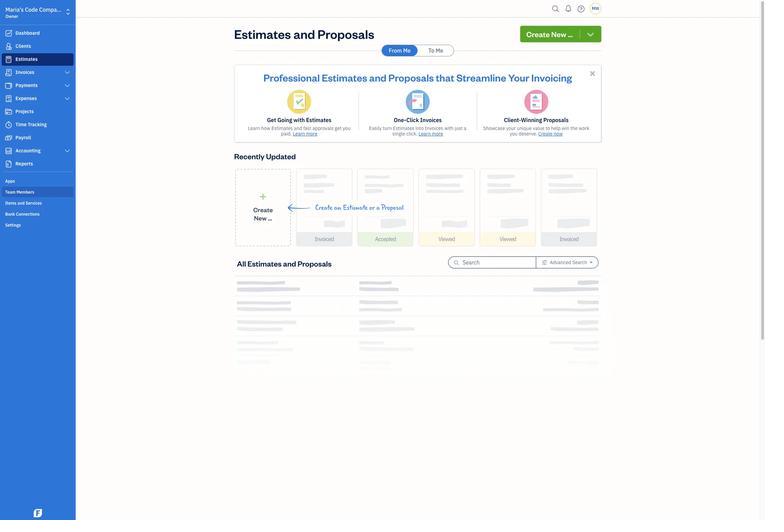Task type: vqa. For each thing, say whether or not it's contained in the screenshot.
Turtle
no



Task type: locate. For each thing, give the bounding box(es) containing it.
more for invoices
[[432, 131, 444, 137]]

learn more for invoices
[[419, 131, 444, 137]]

viewed
[[439, 236, 455, 243], [500, 236, 517, 243]]

payment image
[[4, 82, 13, 89]]

expense image
[[4, 95, 13, 102]]

0 horizontal spatial with
[[294, 117, 305, 124]]

estimates and proposals
[[234, 26, 375, 42]]

report image
[[4, 161, 13, 168]]

your
[[509, 71, 530, 84]]

recently
[[234, 151, 265, 161]]

0 horizontal spatial you
[[343, 125, 351, 132]]

one-
[[394, 117, 407, 124]]

2 vertical spatial chevron large down image
[[64, 148, 71, 154]]

one-click invoices image
[[406, 90, 430, 114]]

timer image
[[4, 122, 13, 128]]

1 horizontal spatial create new …
[[527, 29, 574, 39]]

1 me from the left
[[404, 47, 411, 54]]

2 more from the left
[[432, 131, 444, 137]]

1 horizontal spatial learn more
[[419, 131, 444, 137]]

0 horizontal spatial a
[[377, 204, 380, 212]]

learn right paid.
[[293, 131, 305, 137]]

plus image
[[259, 193, 267, 200]]

a right just
[[464, 125, 467, 132]]

2 me from the left
[[436, 47, 444, 54]]

2 chevron large down image from the top
[[64, 96, 71, 102]]

bank connections link
[[2, 209, 74, 219]]

0 horizontal spatial learn more
[[293, 131, 318, 137]]

1 horizontal spatial with
[[445, 125, 454, 132]]

chevron large down image for payments
[[64, 83, 71, 88]]

3 chevron large down image from the top
[[64, 148, 71, 154]]

one-click invoices
[[394, 117, 442, 124]]

0 vertical spatial with
[[294, 117, 305, 124]]

expenses
[[15, 95, 37, 102]]

you inside "learn how estimates and fast approvals get you paid."
[[343, 125, 351, 132]]

1 more from the left
[[306, 131, 318, 137]]

paid.
[[281, 131, 292, 137]]

help
[[552, 125, 561, 132]]

with
[[294, 117, 305, 124], [445, 125, 454, 132]]

1 horizontal spatial a
[[464, 125, 467, 132]]

0 horizontal spatial new
[[254, 214, 267, 222]]

accounting link
[[2, 145, 74, 157]]

0 vertical spatial create new … button
[[521, 26, 602, 42]]

1 horizontal spatial …
[[569, 29, 574, 39]]

close image
[[589, 70, 597, 77]]

to
[[546, 125, 551, 132]]

a
[[464, 125, 467, 132], [377, 204, 380, 212]]

0 horizontal spatial …
[[268, 214, 272, 222]]

me
[[404, 47, 411, 54], [436, 47, 444, 54]]

1 horizontal spatial create new … button
[[521, 26, 602, 42]]

new down search icon
[[552, 29, 567, 39]]

clients link
[[2, 40, 74, 53]]

0 horizontal spatial me
[[404, 47, 411, 54]]

0 horizontal spatial viewed
[[439, 236, 455, 243]]

learn right click.
[[419, 131, 431, 137]]

the
[[571, 125, 578, 132]]

1 vertical spatial …
[[268, 214, 272, 222]]

2 vertical spatial invoices
[[425, 125, 444, 132]]

learn more
[[293, 131, 318, 137], [419, 131, 444, 137]]

0 horizontal spatial more
[[306, 131, 318, 137]]

items and services link
[[2, 198, 74, 208]]

advanced
[[550, 260, 572, 266]]

proposals
[[318, 26, 375, 42], [389, 71, 434, 84], [544, 117, 569, 124], [298, 259, 332, 268]]

1 horizontal spatial learn
[[293, 131, 305, 137]]

and
[[294, 26, 315, 42], [370, 71, 387, 84], [294, 125, 302, 132], [17, 201, 25, 206], [283, 259, 296, 268]]

estimates
[[234, 26, 291, 42], [15, 56, 38, 62], [322, 71, 368, 84], [306, 117, 332, 124], [272, 125, 293, 132], [393, 125, 415, 132], [248, 259, 282, 268]]

create new … button
[[521, 26, 602, 42], [235, 169, 291, 246]]

you down the client-
[[510, 131, 518, 137]]

create new … down search icon
[[527, 29, 574, 39]]

maria's code company owner
[[6, 6, 63, 19]]

1 horizontal spatial you
[[510, 131, 518, 137]]

advanced search
[[550, 260, 588, 266]]

1 chevron large down image from the top
[[64, 83, 71, 88]]

more for with
[[306, 131, 318, 137]]

me right to
[[436, 47, 444, 54]]

connections
[[16, 212, 40, 217]]

all estimates and proposals
[[237, 259, 332, 268]]

estimates inside "learn how estimates and fast approvals get you paid."
[[272, 125, 293, 132]]

learn more down get going with estimates
[[293, 131, 318, 137]]

fast
[[304, 125, 312, 132]]

with up "learn how estimates and fast approvals get you paid."
[[294, 117, 305, 124]]

1 invoiced from the left
[[315, 236, 334, 243]]

new down plus image
[[254, 214, 267, 222]]

chart image
[[4, 148, 13, 155]]

team
[[5, 190, 16, 195]]

0 vertical spatial a
[[464, 125, 467, 132]]

settings image
[[542, 260, 548, 265]]

learn more for with
[[293, 131, 318, 137]]

0 horizontal spatial create new …
[[254, 206, 273, 222]]

chevrondown image
[[586, 29, 596, 39]]

invoices link
[[2, 66, 74, 79]]

more
[[306, 131, 318, 137], [432, 131, 444, 137]]

bank connections
[[5, 212, 40, 217]]

…
[[569, 29, 574, 39], [268, 214, 272, 222]]

chevron large down image for accounting
[[64, 148, 71, 154]]

0 horizontal spatial learn
[[248, 125, 260, 132]]

code
[[25, 6, 38, 13]]

apps
[[5, 179, 15, 184]]

1 horizontal spatial me
[[436, 47, 444, 54]]

deserve.
[[519, 131, 538, 137]]

1 learn more from the left
[[293, 131, 318, 137]]

more right the into
[[432, 131, 444, 137]]

2 horizontal spatial learn
[[419, 131, 431, 137]]

payments
[[15, 82, 38, 88]]

chevron large down image
[[64, 83, 71, 88], [64, 96, 71, 102], [64, 148, 71, 154]]

new
[[552, 29, 567, 39], [254, 214, 267, 222]]

a right "or"
[[377, 204, 380, 212]]

more down get going with estimates
[[306, 131, 318, 137]]

unique
[[518, 125, 532, 132]]

invoicing
[[532, 71, 573, 84]]

2 viewed from the left
[[500, 236, 517, 243]]

mw button
[[590, 3, 602, 14]]

me for to me
[[436, 47, 444, 54]]

to
[[429, 47, 435, 54]]

2 learn more from the left
[[419, 131, 444, 137]]

into
[[416, 125, 424, 132]]

1 horizontal spatial invoiced
[[560, 236, 579, 243]]

projects
[[15, 108, 34, 115]]

maria's
[[6, 6, 24, 13]]

1 vertical spatial chevron large down image
[[64, 96, 71, 102]]

learn left "how"
[[248, 125, 260, 132]]

and inside items and services "link"
[[17, 201, 25, 206]]

invoices up payments
[[15, 69, 34, 75]]

client-winning proposals
[[505, 117, 569, 124]]

bank
[[5, 212, 15, 217]]

1 vertical spatial create new … button
[[235, 169, 291, 246]]

money image
[[4, 135, 13, 141]]

to me link
[[418, 45, 454, 56]]

value
[[534, 125, 545, 132]]

client-winning proposals image
[[525, 90, 549, 114]]

you right get
[[343, 125, 351, 132]]

project image
[[4, 108, 13, 115]]

0 vertical spatial chevron large down image
[[64, 83, 71, 88]]

0 vertical spatial …
[[569, 29, 574, 39]]

0 vertical spatial new
[[552, 29, 567, 39]]

mw
[[593, 6, 600, 11]]

1 vertical spatial a
[[377, 204, 380, 212]]

showcase
[[484, 125, 506, 132]]

payroll
[[15, 135, 31, 141]]

0 horizontal spatial invoiced
[[315, 236, 334, 243]]

you
[[343, 125, 351, 132], [510, 131, 518, 137]]

chevron large down image inside expenses link
[[64, 96, 71, 102]]

an
[[335, 204, 342, 212]]

accounting
[[15, 148, 41, 154]]

me right from
[[404, 47, 411, 54]]

invoices inside easily turn estimates into invoices with just a single click.
[[425, 125, 444, 132]]

professional estimates and proposals that streamline your invoicing
[[264, 71, 573, 84]]

invoices right the into
[[425, 125, 444, 132]]

invoices up the into
[[421, 117, 442, 124]]

with left just
[[445, 125, 454, 132]]

items and services
[[5, 201, 42, 206]]

chevron large down image inside payments link
[[64, 83, 71, 88]]

go to help image
[[576, 4, 587, 14]]

1 horizontal spatial viewed
[[500, 236, 517, 243]]

1 viewed from the left
[[439, 236, 455, 243]]

1 vertical spatial with
[[445, 125, 454, 132]]

winning
[[522, 117, 543, 124]]

0 horizontal spatial create new … button
[[235, 169, 291, 246]]

create new … down plus image
[[254, 206, 273, 222]]

0 vertical spatial invoices
[[15, 69, 34, 75]]

1 vertical spatial invoices
[[421, 117, 442, 124]]

learn more right click.
[[419, 131, 444, 137]]

1 horizontal spatial more
[[432, 131, 444, 137]]

payroll link
[[2, 132, 74, 144]]

search
[[573, 260, 588, 266]]

that
[[436, 71, 455, 84]]

invoices
[[15, 69, 34, 75], [421, 117, 442, 124], [425, 125, 444, 132]]



Task type: describe. For each thing, give the bounding box(es) containing it.
a inside easily turn estimates into invoices with just a single click.
[[464, 125, 467, 132]]

your
[[507, 125, 516, 132]]

easily turn estimates into invoices with just a single click.
[[370, 125, 467, 137]]

showcase your unique value to help win the work you deserve.
[[484, 125, 590, 137]]

freshbooks image
[[32, 510, 43, 518]]

projects link
[[2, 106, 74, 118]]

accepted
[[375, 236, 396, 243]]

payments link
[[2, 80, 74, 92]]

learn how estimates and fast approvals get you paid.
[[248, 125, 351, 137]]

get
[[335, 125, 342, 132]]

single
[[393, 131, 406, 137]]

proposal
[[382, 204, 404, 212]]

you inside showcase your unique value to help win the work you deserve.
[[510, 131, 518, 137]]

how
[[262, 125, 271, 132]]

settings
[[5, 223, 21, 228]]

search image
[[551, 4, 562, 14]]

create new … button for create an estimate or a proposal
[[235, 169, 291, 246]]

invoices inside "main" "element"
[[15, 69, 34, 75]]

expenses link
[[2, 93, 74, 105]]

chevron large down image for expenses
[[64, 96, 71, 102]]

tracking
[[28, 122, 47, 128]]

notifications image
[[564, 2, 575, 15]]

just
[[455, 125, 463, 132]]

owner
[[6, 14, 18, 19]]

invoice image
[[4, 69, 13, 76]]

company
[[39, 6, 63, 13]]

recently updated
[[234, 151, 296, 161]]

win
[[562, 125, 570, 132]]

dashboard
[[15, 30, 40, 36]]

learn inside "learn how estimates and fast approvals get you paid."
[[248, 125, 260, 132]]

members
[[17, 190, 34, 195]]

from me
[[389, 47, 411, 54]]

learn for get going with estimates
[[293, 131, 305, 137]]

dashboard image
[[4, 30, 13, 37]]

main element
[[0, 0, 93, 521]]

2 invoiced from the left
[[560, 236, 579, 243]]

0 vertical spatial create new …
[[527, 29, 574, 39]]

and inside "learn how estimates and fast approvals get you paid."
[[294, 125, 302, 132]]

Search text field
[[463, 257, 525, 268]]

going
[[278, 117, 293, 124]]

estimate
[[343, 204, 368, 212]]

items
[[5, 201, 16, 206]]

with inside easily turn estimates into invoices with just a single click.
[[445, 125, 454, 132]]

professional
[[264, 71, 320, 84]]

approvals
[[313, 125, 334, 132]]

1 vertical spatial create new …
[[254, 206, 273, 222]]

time tracking link
[[2, 119, 74, 131]]

time
[[15, 122, 27, 128]]

client-
[[505, 117, 522, 124]]

team members
[[5, 190, 34, 195]]

updated
[[266, 151, 296, 161]]

get
[[267, 117, 276, 124]]

estimate image
[[4, 56, 13, 63]]

turn
[[383, 125, 392, 132]]

estimates inside "main" "element"
[[15, 56, 38, 62]]

apps link
[[2, 176, 74, 186]]

to me
[[429, 47, 444, 54]]

work
[[579, 125, 590, 132]]

services
[[26, 201, 42, 206]]

learn for one-click invoices
[[419, 131, 431, 137]]

get going with estimates
[[267, 117, 332, 124]]

me for from me
[[404, 47, 411, 54]]

clients
[[15, 43, 31, 49]]

caretdown image
[[590, 260, 593, 265]]

create now
[[539, 131, 563, 137]]

reports link
[[2, 158, 74, 170]]

create an estimate or a proposal
[[316, 204, 404, 212]]

chevron large down image
[[64, 70, 71, 75]]

reports
[[15, 161, 33, 167]]

streamline
[[457, 71, 507, 84]]

click
[[407, 117, 419, 124]]

or
[[370, 204, 375, 212]]

client image
[[4, 43, 13, 50]]

1 horizontal spatial new
[[552, 29, 567, 39]]

estimates link
[[2, 53, 74, 66]]

get going with estimates image
[[288, 90, 312, 114]]

now
[[554, 131, 563, 137]]

create new … button for estimates and proposals
[[521, 26, 602, 42]]

team members link
[[2, 187, 74, 197]]

settings link
[[2, 220, 74, 230]]

advanced search button
[[537, 257, 599, 268]]

easily
[[370, 125, 382, 132]]

estimates inside easily turn estimates into invoices with just a single click.
[[393, 125, 415, 132]]

1 vertical spatial new
[[254, 214, 267, 222]]

from me link
[[382, 45, 418, 56]]

time tracking
[[15, 122, 47, 128]]

from
[[389, 47, 402, 54]]

all
[[237, 259, 246, 268]]



